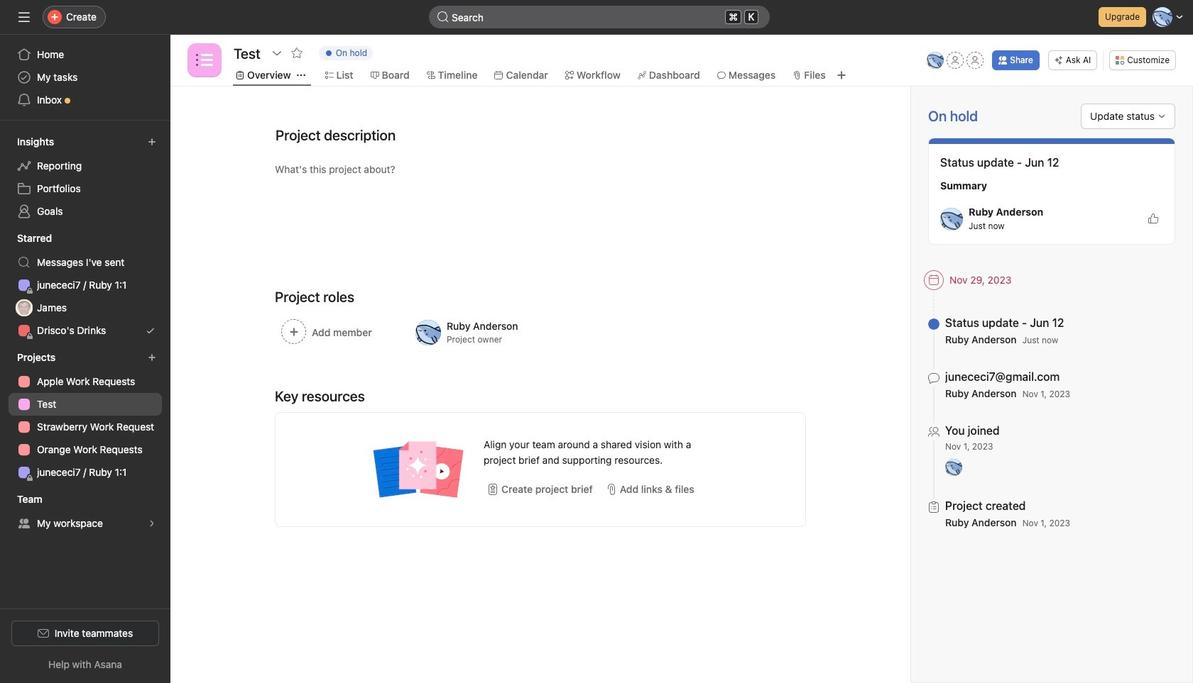Task type: describe. For each thing, give the bounding box(es) containing it.
0 horizontal spatial ra image
[[930, 52, 941, 69]]

latest status update element
[[928, 138, 1175, 245]]

ja image
[[19, 300, 29, 317]]

projects element
[[0, 345, 170, 487]]

hide sidebar image
[[18, 11, 30, 23]]

starred element
[[0, 226, 170, 345]]

teams element
[[0, 487, 170, 538]]

list image
[[196, 52, 213, 69]]

add tab image
[[836, 70, 847, 81]]

Project description title text field
[[266, 121, 399, 151]]

0 likes. click to like this task image
[[1148, 213, 1159, 225]]

global element
[[0, 35, 170, 120]]

add to starred image
[[291, 48, 302, 59]]

show options image
[[271, 48, 283, 59]]

isinverse image
[[437, 11, 449, 23]]



Task type: locate. For each thing, give the bounding box(es) containing it.
insights element
[[0, 129, 170, 226]]

new insights image
[[148, 138, 156, 146]]

update status image
[[1157, 112, 1166, 121]]

ra image
[[946, 208, 957, 230]]

new project or portfolio image
[[148, 354, 156, 362]]

1 horizontal spatial ra image
[[948, 459, 959, 476]]

ra image
[[930, 52, 941, 69], [948, 459, 959, 476]]

0 vertical spatial ra image
[[930, 52, 941, 69]]

None text field
[[230, 40, 264, 66]]

1 vertical spatial ra image
[[948, 459, 959, 476]]

tab actions image
[[297, 71, 305, 80]]

see details, my workspace image
[[148, 520, 156, 528]]

None field
[[429, 6, 770, 28]]

Search tasks, projects, and more text field
[[429, 6, 770, 28]]



Task type: vqa. For each thing, say whether or not it's contained in the screenshot.
list IMAGE
yes



